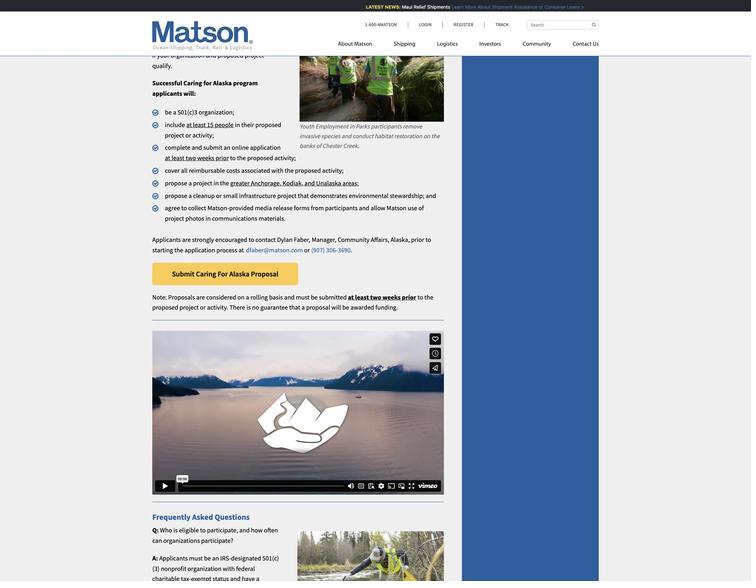 Task type: vqa. For each thing, say whether or not it's contained in the screenshot.


Task type: locate. For each thing, give the bounding box(es) containing it.
restoration
[[395, 132, 423, 140]]

at down 501(c)3
[[186, 121, 192, 129]]

applicants inside applicants are strongly encouraged to contact dylan faber, manager, community affairs, alaska, prior to starting the application process at
[[152, 236, 181, 244]]

must up exempt
[[189, 555, 203, 563]]

4matson
[[378, 22, 397, 28]]

propose down cover
[[165, 179, 187, 187]]

3690
[[338, 246, 351, 254]]

0 vertical spatial must
[[296, 293, 310, 302]]

and down please
[[196, 41, 206, 49]]

matson down adahi i tano' (guam) link
[[495, 23, 515, 32]]

caring up carefully
[[209, 20, 227, 28]]

youth employment in parks participants wear green safety vests and yellow hard hats while standing in chester creek to remove invasive species and conduct habitat restoration. image
[[300, 25, 444, 122]]

or down include at least 15 people
[[186, 131, 191, 139]]

0 horizontal spatial weeks
[[198, 154, 215, 162]]

1 horizontal spatial must
[[296, 293, 310, 302]]

in left parks
[[350, 122, 355, 130]]

2 vertical spatial least
[[355, 293, 369, 302]]

an left online on the top left
[[224, 144, 231, 152]]

and up propose a cleanup or small infrastructure project that demonstrates environmental stewardship; and
[[305, 179, 315, 187]]

are right proposals
[[196, 293, 205, 302]]

0 vertical spatial are
[[182, 236, 191, 244]]

0 vertical spatial for
[[228, 20, 236, 28]]

caring for for
[[196, 269, 216, 278]]

in inside agree to collect matson-provided media release forms from participants and allow matson use of project photos in communications materials.
[[206, 215, 211, 223]]

applicants up starting
[[152, 236, 181, 244]]

will:
[[184, 89, 196, 98]]

1 vertical spatial community
[[338, 236, 370, 244]]

1 horizontal spatial matson
[[387, 204, 407, 212]]

proposed up associated
[[247, 154, 273, 162]]

must up proposal
[[296, 293, 310, 302]]

infrastructure
[[239, 192, 276, 200]]

0 vertical spatial matson
[[495, 23, 515, 32]]

1 vertical spatial is
[[174, 527, 178, 535]]

0 vertical spatial applicants
[[152, 236, 181, 244]]

community
[[523, 41, 552, 47], [338, 236, 370, 244]]

must inside applicants must be an irs-designated 501(c) (3) nonprofit organization with federal charitable tax-exempt status and have
[[189, 555, 203, 563]]

2 horizontal spatial matson
[[495, 23, 515, 32]]

0 vertical spatial community
[[523, 41, 552, 47]]

0 vertical spatial weeks
[[198, 154, 215, 162]]

0 horizontal spatial for
[[204, 79, 212, 87]]

0 vertical spatial participants
[[371, 122, 402, 130]]

top menu navigation
[[338, 38, 599, 53]]

in left their
[[235, 121, 240, 129]]

0 vertical spatial alaska
[[237, 20, 255, 28]]

to the proposed project or activity. there is no guarantee that a proposal will be awarded funding.
[[152, 293, 434, 312]]

0 vertical spatial organization
[[171, 51, 205, 59]]

of right "banks"
[[316, 142, 322, 150]]

1 vertical spatial organization
[[188, 565, 222, 573]]

0 horizontal spatial matson
[[355, 41, 373, 47]]

0 horizontal spatial about
[[338, 41, 353, 47]]

1 vertical spatial application
[[185, 246, 215, 254]]

matson down "1-"
[[355, 41, 373, 47]]

is right who in the left bottom of the page
[[174, 527, 178, 535]]

project down determine
[[245, 51, 264, 59]]

be up include in the top of the page
[[165, 108, 172, 116]]

the
[[249, 30, 258, 39], [432, 132, 440, 140], [237, 154, 246, 162], [285, 167, 294, 175], [220, 179, 229, 187], [175, 246, 183, 254], [425, 293, 434, 302]]

an left irs-
[[212, 555, 219, 563]]

project
[[245, 51, 264, 59], [165, 131, 184, 139], [193, 179, 213, 187], [278, 192, 297, 200], [165, 215, 184, 223], [180, 304, 199, 312]]

least
[[193, 121, 206, 129], [172, 154, 185, 162], [355, 293, 369, 302]]

and down environmental at the top of the page
[[359, 204, 370, 212]]

1 horizontal spatial on
[[424, 132, 431, 140]]

1 horizontal spatial least
[[193, 121, 206, 129]]

and
[[196, 41, 206, 49], [206, 51, 217, 59], [342, 132, 352, 140], [192, 144, 202, 152], [305, 179, 315, 187], [426, 192, 437, 200], [359, 204, 370, 212], [285, 293, 295, 302], [240, 527, 250, 535], [230, 575, 241, 582]]

least left 15
[[193, 121, 206, 129]]

the inside to the proposed project or activity. there is no guarantee that a proposal will be awarded funding.
[[425, 293, 434, 302]]

an inside applicants must be an irs-designated 501(c) (3) nonprofit organization with federal charitable tax-exempt status and have
[[212, 555, 219, 563]]

that inside to the proposed project or activity. there is no guarantee that a proposal will be awarded funding.
[[290, 304, 301, 312]]

800-
[[369, 22, 378, 28]]

track
[[496, 22, 509, 28]]

1 vertical spatial activity;
[[275, 154, 296, 162]]

1 vertical spatial propose
[[165, 192, 187, 200]]

0 vertical spatial least
[[193, 121, 206, 129]]

1 vertical spatial of
[[419, 204, 424, 212]]

in their proposed project or activity;
[[165, 121, 282, 139]]

awarded
[[351, 304, 375, 312]]

1 vertical spatial matson
[[355, 41, 373, 47]]

environmental
[[349, 192, 389, 200]]

process
[[226, 6, 253, 16]]

proposed down note:
[[152, 304, 178, 312]]

1 vertical spatial prior
[[411, 236, 425, 244]]

alaska right for
[[230, 269, 250, 278]]

kodiak,
[[283, 179, 303, 187]]

maui
[[398, 4, 408, 10]]

prior inside applicants are strongly encouraged to contact dylan faber, manager, community affairs, alaska, prior to starting the application process at
[[411, 236, 425, 244]]

for up be a 501(c)3 organization;
[[204, 79, 212, 87]]

hawaii
[[571, 23, 590, 32]]

>
[[577, 4, 580, 10]]

two up 'funding.'
[[371, 293, 382, 302]]

0 vertical spatial propose
[[165, 179, 187, 187]]

propose for propose a cleanup or small infrastructure project that demonstrates environmental stewardship; and
[[165, 192, 187, 200]]

participants inside agree to collect matson-provided media release forms from participants and allow matson use of project photos in communications materials.
[[325, 204, 358, 212]]

caring inside successful caring for alaska program applicants will:
[[184, 79, 202, 87]]

investors
[[480, 41, 502, 47]]

is
[[247, 304, 251, 312], [174, 527, 178, 535]]

parks
[[356, 122, 370, 130]]

1 horizontal spatial an
[[224, 144, 231, 152]]

us
[[593, 41, 599, 47]]

banks
[[300, 142, 315, 150]]

alaska inside successful caring for alaska program applicants will:
[[213, 79, 232, 87]]

of right the use
[[419, 204, 424, 212]]

project down include in the top of the page
[[165, 131, 184, 139]]

propose a cleanup or small infrastructure project that demonstrates environmental stewardship; and
[[165, 192, 437, 200]]

in down reimbursable
[[214, 179, 219, 187]]

project inside agree to collect matson-provided media release forms from participants and allow matson use of project photos in communications materials.
[[165, 215, 184, 223]]

program
[[233, 79, 258, 87]]

application
[[250, 144, 281, 152], [185, 246, 215, 254]]

matson inside "top menu" navigation
[[355, 41, 373, 47]]

carefully
[[205, 30, 228, 39]]

about inside "top menu" navigation
[[338, 41, 353, 47]]

a left proposal
[[302, 304, 305, 312]]

alaska inside prior to submitting a caring for alaska application, please carefully review the following terms and requirements to determine if your organization and proposed project qualify.
[[237, 20, 255, 28]]

1 horizontal spatial are
[[196, 293, 205, 302]]

matson left the use
[[387, 204, 407, 212]]

track link
[[485, 22, 509, 28]]

application,
[[152, 30, 185, 39]]

alaska up review
[[237, 20, 255, 28]]

1 vertical spatial alaska
[[213, 79, 232, 87]]

news:
[[381, 4, 397, 10]]

is left no
[[247, 304, 251, 312]]

to inside agree to collect matson-provided media release forms from participants and allow matson use of project photos in communications materials.
[[182, 204, 187, 212]]

1 vertical spatial least
[[172, 154, 185, 162]]

assistance
[[510, 4, 533, 10]]

submitting
[[174, 20, 203, 28]]

eligible
[[179, 527, 199, 535]]

at down encouraged
[[239, 246, 244, 254]]

caring inside submit caring for alaska proposal link
[[196, 269, 216, 278]]

1 horizontal spatial for
[[228, 20, 236, 28]]

caring
[[209, 20, 227, 28], [184, 79, 202, 87], [196, 269, 216, 278]]

least inside complete and submit an online application at least two weeks prior to the proposed activity;
[[172, 154, 185, 162]]

caring inside prior to submitting a caring for alaska application, please carefully review the following terms and requirements to determine if your organization and proposed project qualify.
[[209, 20, 227, 28]]

be right will
[[343, 304, 349, 312]]

1 horizontal spatial with
[[272, 167, 284, 175]]

proposed inside in their proposed project or activity;
[[256, 121, 282, 129]]

cover
[[165, 167, 180, 175]]

that down note: proposals are considered on a rolling basis and must be submitted at least two weeks prior
[[290, 304, 301, 312]]

can
[[152, 537, 162, 545]]

least up the awarded
[[355, 293, 369, 302]]

participants down demonstrates
[[325, 204, 358, 212]]

(3)
[[152, 565, 160, 573]]

propose up agree
[[165, 192, 187, 200]]

1 vertical spatial weeks
[[383, 293, 401, 302]]

the inside prior to submitting a caring for alaska application, please carefully review the following terms and requirements to determine if your organization and proposed project qualify.
[[249, 30, 258, 39]]

in inside in their proposed project or activity;
[[235, 121, 240, 129]]

1 vertical spatial with
[[223, 565, 235, 573]]

1 horizontal spatial participants
[[371, 122, 402, 130]]

0 vertical spatial two
[[186, 154, 196, 162]]

0 horizontal spatial are
[[182, 236, 191, 244]]

and up creek.
[[342, 132, 352, 140]]

or
[[535, 4, 539, 10], [186, 131, 191, 139], [216, 192, 222, 200], [305, 246, 310, 254], [200, 304, 206, 312]]

project down proposals
[[180, 304, 199, 312]]

applicants up nonprofit
[[159, 555, 188, 563]]

0 vertical spatial about
[[473, 4, 487, 10]]

are left strongly
[[182, 236, 191, 244]]

for
[[228, 20, 236, 28], [204, 79, 212, 87]]

adahi i tano' (guam)
[[477, 10, 533, 18]]

costs
[[227, 167, 240, 175]]

0 vertical spatial with
[[272, 167, 284, 175]]

activity; up unalaska
[[323, 167, 344, 175]]

with up anchorage,
[[272, 167, 284, 175]]

matson inside video: matson honored by historic hawaii foundation
[[495, 23, 515, 32]]

1 horizontal spatial is
[[247, 304, 251, 312]]

applicants for must
[[159, 555, 188, 563]]

0 horizontal spatial with
[[223, 565, 235, 573]]

guarantee
[[261, 304, 288, 312]]

if
[[152, 51, 156, 59]]

0 vertical spatial is
[[247, 304, 251, 312]]

application inside complete and submit an online application at least two weeks prior to the proposed activity;
[[250, 144, 281, 152]]

areas
[[343, 179, 357, 187]]

how
[[251, 527, 263, 535]]

caring left for
[[196, 269, 216, 278]]

successful caring for alaska program applicants will:
[[152, 79, 258, 98]]

an inside complete and submit an online application at least two weeks prior to the proposed activity;
[[224, 144, 231, 152]]

for inside successful caring for alaska program applicants will:
[[204, 79, 212, 87]]

that up forms on the top left of page
[[298, 192, 309, 200]]

two
[[186, 154, 196, 162], [371, 293, 382, 302]]

and left how
[[240, 527, 250, 535]]

0 horizontal spatial application
[[185, 246, 215, 254]]

organization up exempt
[[188, 565, 222, 573]]

application up associated
[[250, 144, 281, 152]]

1 vertical spatial an
[[212, 555, 219, 563]]

organization down the terms
[[171, 51, 205, 59]]

1 vertical spatial on
[[238, 293, 245, 302]]

activity; inside complete and submit an online application at least two weeks prior to the proposed activity;
[[275, 154, 296, 162]]

0 horizontal spatial activity;
[[193, 131, 214, 139]]

in right photos
[[206, 215, 211, 223]]

in inside youth employment in parks participants remove invasive species and conduct habitat restoration on the banks of chester creek.
[[350, 122, 355, 130]]

process
[[217, 246, 238, 254]]

logistics
[[438, 41, 458, 47]]

community link
[[512, 38, 563, 53]]

prior inside complete and submit an online application at least two weeks prior to the proposed activity;
[[216, 154, 229, 162]]

on right the restoration
[[424, 132, 431, 140]]

activity; up kodiak,
[[275, 154, 296, 162]]

be up proposal
[[311, 293, 318, 302]]

allow
[[371, 204, 386, 212]]

and inside complete and submit an online application at least two weeks prior to the proposed activity;
[[192, 144, 202, 152]]

None search field
[[527, 20, 599, 30]]

with down irs-
[[223, 565, 235, 573]]

participants
[[371, 122, 402, 130], [325, 204, 358, 212]]

2 horizontal spatial activity;
[[323, 167, 344, 175]]

frequently asked questions
[[152, 512, 250, 523]]

or left activity.
[[200, 304, 206, 312]]

and inside who is eligible to participate, and how often can organizations participate?
[[240, 527, 250, 535]]

weeks down submit
[[198, 154, 215, 162]]

0 vertical spatial an
[[224, 144, 231, 152]]

caring up will:
[[184, 79, 202, 87]]

a up include in the top of the page
[[173, 108, 176, 116]]

alaska left program
[[213, 79, 232, 87]]

community up .
[[338, 236, 370, 244]]

or inside to the proposed project or activity. there is no guarantee that a proposal will be awarded funding.
[[200, 304, 206, 312]]

0 vertical spatial on
[[424, 132, 431, 140]]

community down by
[[523, 41, 552, 47]]

weeks
[[198, 154, 215, 162], [383, 293, 401, 302]]

1 vertical spatial that
[[290, 304, 301, 312]]

adahi i tano' (guam) link
[[477, 10, 533, 18]]

a down application in the top of the page
[[205, 20, 208, 28]]

at up cover
[[165, 154, 170, 162]]

0 horizontal spatial of
[[316, 142, 322, 150]]

project down agree
[[165, 215, 184, 223]]

reimbursable
[[189, 167, 225, 175]]

0 vertical spatial application
[[250, 144, 281, 152]]

1 horizontal spatial weeks
[[383, 293, 401, 302]]

two up the all
[[186, 154, 196, 162]]

and down federal
[[230, 575, 241, 582]]

1 vertical spatial two
[[371, 293, 382, 302]]

participants up habitat
[[371, 122, 402, 130]]

0 vertical spatial activity;
[[193, 131, 214, 139]]

forms
[[294, 204, 310, 212]]

0 horizontal spatial must
[[189, 555, 203, 563]]

1 horizontal spatial of
[[419, 204, 424, 212]]

1 horizontal spatial community
[[523, 41, 552, 47]]

1 vertical spatial applicants
[[159, 555, 188, 563]]

for up review
[[228, 20, 236, 28]]

submit
[[172, 269, 195, 278]]

photos
[[186, 215, 204, 223]]

applicants inside applicants must be an irs-designated 501(c) (3) nonprofit organization with federal charitable tax-exempt status and have
[[159, 555, 188, 563]]

proposals
[[168, 293, 195, 302]]

.
[[351, 246, 353, 254]]

least down complete
[[172, 154, 185, 162]]

0 horizontal spatial an
[[212, 555, 219, 563]]

0 vertical spatial of
[[316, 142, 322, 150]]

1 horizontal spatial activity;
[[275, 154, 296, 162]]

1 horizontal spatial application
[[250, 144, 281, 152]]

1-800-4matson link
[[365, 22, 408, 28]]

proposed down requirements
[[218, 51, 244, 59]]

2 vertical spatial caring
[[196, 269, 216, 278]]

affairs,
[[371, 236, 390, 244]]

faber,
[[294, 236, 311, 244]]

1 horizontal spatial two
[[371, 293, 382, 302]]

1 vertical spatial participants
[[325, 204, 358, 212]]

to inside to the proposed project or activity. there is no guarantee that a proposal will be awarded funding.
[[418, 293, 424, 302]]

2 propose from the top
[[165, 192, 187, 200]]

0 horizontal spatial community
[[338, 236, 370, 244]]

who
[[160, 527, 172, 535]]

2 vertical spatial prior
[[402, 293, 417, 302]]

1 horizontal spatial about
[[473, 4, 487, 10]]

application down strongly
[[185, 246, 215, 254]]

at
[[186, 121, 192, 129], [165, 154, 170, 162], [239, 246, 244, 254], [348, 293, 354, 302]]

1 vertical spatial for
[[204, 79, 212, 87]]

program
[[152, 6, 183, 16]]

qualify.
[[152, 61, 172, 70]]

0 horizontal spatial two
[[186, 154, 196, 162]]

2 vertical spatial matson
[[387, 204, 407, 212]]

register link
[[443, 22, 485, 28]]

project up the release
[[278, 192, 297, 200]]

1 propose from the top
[[165, 179, 187, 187]]

are inside applicants are strongly encouraged to contact dylan faber, manager, community affairs, alaska, prior to starting the application process at
[[182, 236, 191, 244]]

project inside to the proposed project or activity. there is no guarantee that a proposal will be awarded funding.
[[180, 304, 199, 312]]

activity; down include at least 15 people
[[193, 131, 214, 139]]

and left submit
[[192, 144, 202, 152]]

complete
[[165, 144, 191, 152]]

on up there
[[238, 293, 245, 302]]

or left small
[[216, 192, 222, 200]]

0 horizontal spatial least
[[172, 154, 185, 162]]

creek.
[[343, 142, 360, 150]]

organization inside prior to submitting a caring for alaska application, please carefully review the following terms and requirements to determine if your organization and proposed project qualify.
[[171, 51, 205, 59]]

1 vertical spatial caring
[[184, 79, 202, 87]]

0 horizontal spatial is
[[174, 527, 178, 535]]

a:
[[152, 555, 158, 563]]

participants inside youth employment in parks participants remove invasive species and conduct habitat restoration on the banks of chester creek.
[[371, 122, 402, 130]]

note:
[[152, 293, 167, 302]]

1 vertical spatial must
[[189, 555, 203, 563]]

from
[[311, 204, 324, 212]]

0 vertical spatial caring
[[209, 20, 227, 28]]

0 horizontal spatial participants
[[325, 204, 358, 212]]

1 vertical spatial about
[[338, 41, 353, 47]]

1-800-4matson
[[365, 22, 397, 28]]

2 vertical spatial alaska
[[230, 269, 250, 278]]

of
[[316, 142, 322, 150], [419, 204, 424, 212]]

;
[[357, 179, 359, 187]]

search image
[[593, 22, 597, 27]]

proposed right their
[[256, 121, 282, 129]]

be left irs-
[[204, 555, 211, 563]]

weeks up 'funding.'
[[383, 293, 401, 302]]

0 vertical spatial prior
[[216, 154, 229, 162]]



Task type: describe. For each thing, give the bounding box(es) containing it.
tax-
[[181, 575, 191, 582]]

to inside who is eligible to participate, and how often can organizations participate?
[[200, 527, 206, 535]]

at inside applicants are strongly encouraged to contact dylan faber, manager, community affairs, alaska, prior to starting the application process at
[[239, 246, 244, 254]]

of inside youth employment in parks participants remove invasive species and conduct habitat restoration on the banks of chester creek.
[[316, 142, 322, 150]]

more
[[461, 4, 472, 10]]

of inside agree to collect matson-provided media release forms from participants and allow matson use of project photos in communications materials.
[[419, 204, 424, 212]]

please
[[186, 30, 204, 39]]

be inside to the proposed project or activity. there is no guarantee that a proposal will be awarded funding.
[[343, 304, 349, 312]]

funding.
[[376, 304, 398, 312]]

stewardship;
[[390, 192, 425, 200]]

application inside applicants are strongly encouraged to contact dylan faber, manager, community affairs, alaska, prior to starting the application process at
[[185, 246, 215, 254]]

include
[[165, 121, 185, 129]]

applicants for are
[[152, 236, 181, 244]]

an for irs-
[[212, 555, 219, 563]]

latest news: maui relief shipments learn more about shipment assistance or container loans >
[[362, 4, 580, 10]]

charitable
[[152, 575, 180, 582]]

prior
[[152, 20, 166, 28]]

proposed inside to the proposed project or activity. there is no guarantee that a proposal will be awarded funding.
[[152, 304, 178, 312]]

the inside complete and submit an online application at least two weeks prior to the proposed activity;
[[237, 154, 246, 162]]

activity; inside in their proposed project or activity;
[[193, 131, 214, 139]]

propose for propose a project in the greater anchorage, kodiak, and unalaska areas ;
[[165, 179, 187, 187]]

community inside "top menu" navigation
[[523, 41, 552, 47]]

project up cleanup
[[193, 179, 213, 187]]

is inside who is eligible to participate, and how often can organizations participate?
[[174, 527, 178, 535]]

include at least 15 people
[[165, 121, 234, 129]]

adahi
[[477, 10, 492, 18]]

species
[[322, 132, 341, 140]]

weeks inside complete and submit an online application at least two weeks prior to the proposed activity;
[[198, 154, 215, 162]]

be inside applicants must be an irs-designated 501(c) (3) nonprofit organization with federal charitable tax-exempt status and have
[[204, 555, 211, 563]]

alaska for program
[[213, 79, 232, 87]]

is inside to the proposed project or activity. there is no guarantee that a proposal will be awarded funding.
[[247, 304, 251, 312]]

community inside applicants are strongly encouraged to contact dylan faber, manager, community affairs, alaska, prior to starting the application process at
[[338, 236, 370, 244]]

a left cleanup
[[189, 192, 192, 200]]

to inside complete and submit an online application at least two weeks prior to the proposed activity;
[[230, 154, 236, 162]]

latest
[[362, 4, 380, 10]]

alaska for proposal
[[230, 269, 250, 278]]

rolling
[[251, 293, 268, 302]]

at inside complete and submit an online application at least two weeks prior to the proposed activity;
[[165, 154, 170, 162]]

youth employment in parks participants remove invasive species and conduct habitat restoration on the banks of chester creek.
[[300, 122, 440, 150]]

proposed up kodiak,
[[295, 167, 321, 175]]

greater
[[230, 179, 250, 187]]

propose a project in the greater anchorage, kodiak, and unalaska areas ;
[[165, 179, 359, 187]]

shipments
[[423, 4, 446, 10]]

anchorage,
[[251, 179, 282, 187]]

2 horizontal spatial least
[[355, 293, 369, 302]]

use
[[408, 204, 418, 212]]

matson for video:
[[495, 23, 515, 32]]

501(c)3
[[178, 108, 198, 116]]

shipping link
[[383, 38, 427, 53]]

organizations
[[163, 537, 200, 545]]

exempt
[[191, 575, 212, 582]]

unalaska
[[317, 179, 342, 187]]

associated
[[242, 167, 270, 175]]

and down requirements
[[206, 51, 217, 59]]

15
[[207, 121, 214, 129]]

prior to submitting a caring for alaska application, please carefully review the following terms and requirements to determine if your organization and proposed project qualify.
[[152, 20, 280, 70]]

logistics link
[[427, 38, 469, 53]]

submitted
[[319, 293, 347, 302]]

designated
[[231, 555, 261, 563]]

register
[[454, 22, 474, 28]]

relief
[[410, 4, 422, 10]]

their
[[242, 121, 254, 129]]

video:
[[477, 23, 494, 32]]

proposed inside complete and submit an online application at least two weeks prior to the proposed activity;
[[247, 154, 273, 162]]

shipping
[[394, 41, 416, 47]]

alaska,
[[391, 236, 410, 244]]

and inside applicants must be an irs-designated 501(c) (3) nonprofit organization with federal charitable tax-exempt status and have
[[230, 575, 241, 582]]

participate,
[[207, 527, 238, 535]]

complete and submit an online application at least two weeks prior to the proposed activity;
[[165, 144, 296, 162]]

about matson link
[[338, 38, 383, 53]]

2 vertical spatial activity;
[[323, 167, 344, 175]]

status
[[213, 575, 229, 582]]

or inside in their proposed project or activity;
[[186, 131, 191, 139]]

a volunteer wearing rubber boots and yellow safety vest holds a yellow trash bag while reaching with a grabber to pick up trash in campbell creek. image
[[298, 532, 444, 582]]

tano'
[[497, 10, 511, 18]]

foundation
[[477, 34, 508, 42]]

invasive
[[300, 132, 321, 140]]

project inside prior to submitting a caring for alaska application, please carefully review the following terms and requirements to determine if your organization and proposed project qualify.
[[245, 51, 264, 59]]

proposed inside prior to submitting a caring for alaska application, please carefully review the following terms and requirements to determine if your organization and proposed project qualify.
[[218, 51, 244, 59]]

0 vertical spatial that
[[298, 192, 309, 200]]

federal
[[236, 565, 255, 573]]

Search search field
[[527, 20, 599, 30]]

strongly
[[192, 236, 214, 244]]

organization;
[[199, 108, 234, 116]]

and right stewardship;
[[426, 192, 437, 200]]

an for online
[[224, 144, 231, 152]]

dfaber@matson.com or (907) 306-3690 .
[[246, 246, 353, 254]]

youth
[[300, 122, 315, 130]]

basis
[[269, 293, 283, 302]]

caring for for
[[184, 79, 202, 87]]

often
[[264, 527, 278, 535]]

habitat
[[375, 132, 393, 140]]

1 vertical spatial are
[[196, 293, 205, 302]]

the inside youth employment in parks participants remove invasive species and conduct habitat restoration on the banks of chester creek.
[[432, 132, 440, 140]]

all
[[181, 167, 188, 175]]

and right "basis"
[[285, 293, 295, 302]]

0 horizontal spatial on
[[238, 293, 245, 302]]

note: proposals are considered on a rolling basis and must be submitted at least two weeks prior
[[152, 293, 417, 302]]

at up the awarded
[[348, 293, 354, 302]]

contact
[[256, 236, 276, 244]]

dfaber@matson.com
[[246, 246, 303, 254]]

review
[[230, 30, 248, 39]]

participate?
[[201, 537, 234, 545]]

or left (907)
[[305, 246, 310, 254]]

two inside complete and submit an online application at least two weeks prior to the proposed activity;
[[186, 154, 196, 162]]

the inside applicants are strongly encouraged to contact dylan faber, manager, community affairs, alaska, prior to starting the application process at
[[175, 246, 183, 254]]

organization inside applicants must be an irs-designated 501(c) (3) nonprofit organization with federal charitable tax-exempt status and have
[[188, 565, 222, 573]]

terms
[[179, 41, 195, 49]]

blue matson logo with ocean, shipping, truck, rail and logistics written beneath it. image
[[152, 21, 253, 51]]

a left rolling
[[246, 293, 249, 302]]

cover all reimbursable costs associated with the proposed activity;
[[165, 167, 344, 175]]

a inside prior to submitting a caring for alaska application, please carefully review the following terms and requirements to determine if your organization and proposed project qualify.
[[205, 20, 208, 28]]

with inside applicants must be an irs-designated 501(c) (3) nonprofit organization with federal charitable tax-exempt status and have
[[223, 565, 235, 573]]

release
[[274, 204, 293, 212]]

login
[[419, 22, 432, 28]]

or left container at the right
[[535, 4, 539, 10]]

and inside agree to collect matson-provided media release forms from participants and allow matson use of project photos in communications materials.
[[359, 204, 370, 212]]

and inside youth employment in parks participants remove invasive species and conduct habitat restoration on the banks of chester creek.
[[342, 132, 352, 140]]

learn more about shipment assistance or container loans > link
[[447, 4, 580, 10]]

contact
[[573, 41, 592, 47]]

matson for about
[[355, 41, 373, 47]]

applicants must be an irs-designated 501(c) (3) nonprofit organization with federal charitable tax-exempt status and have
[[152, 555, 279, 582]]

(907)
[[312, 246, 325, 254]]

agree
[[165, 204, 180, 212]]

honored
[[516, 23, 540, 32]]

online
[[232, 144, 249, 152]]

matson inside agree to collect matson-provided media release forms from participants and allow matson use of project photos in communications materials.
[[387, 204, 407, 212]]

cleanup
[[193, 192, 215, 200]]

on inside youth employment in parks participants remove invasive species and conduct habitat restoration on the banks of chester creek.
[[424, 132, 431, 140]]

demonstrates
[[311, 192, 348, 200]]

who is eligible to participate, and how often can organizations participate?
[[152, 527, 278, 545]]

q:
[[152, 527, 159, 535]]

a down reimbursable
[[189, 179, 192, 187]]

a inside to the proposed project or activity. there is no guarantee that a proposal will be awarded funding.
[[302, 304, 305, 312]]

video: matson honored by historic hawaii foundation
[[477, 23, 590, 42]]

submit caring for alaska proposal link
[[152, 263, 298, 285]]

for inside prior to submitting a caring for alaska application, please carefully review the following terms and requirements to determine if your organization and proposed project qualify.
[[228, 20, 236, 28]]

dylan
[[277, 236, 293, 244]]

activity.
[[207, 304, 228, 312]]

project inside in their proposed project or activity;
[[165, 131, 184, 139]]

starting
[[152, 246, 173, 254]]

i
[[494, 10, 495, 18]]



